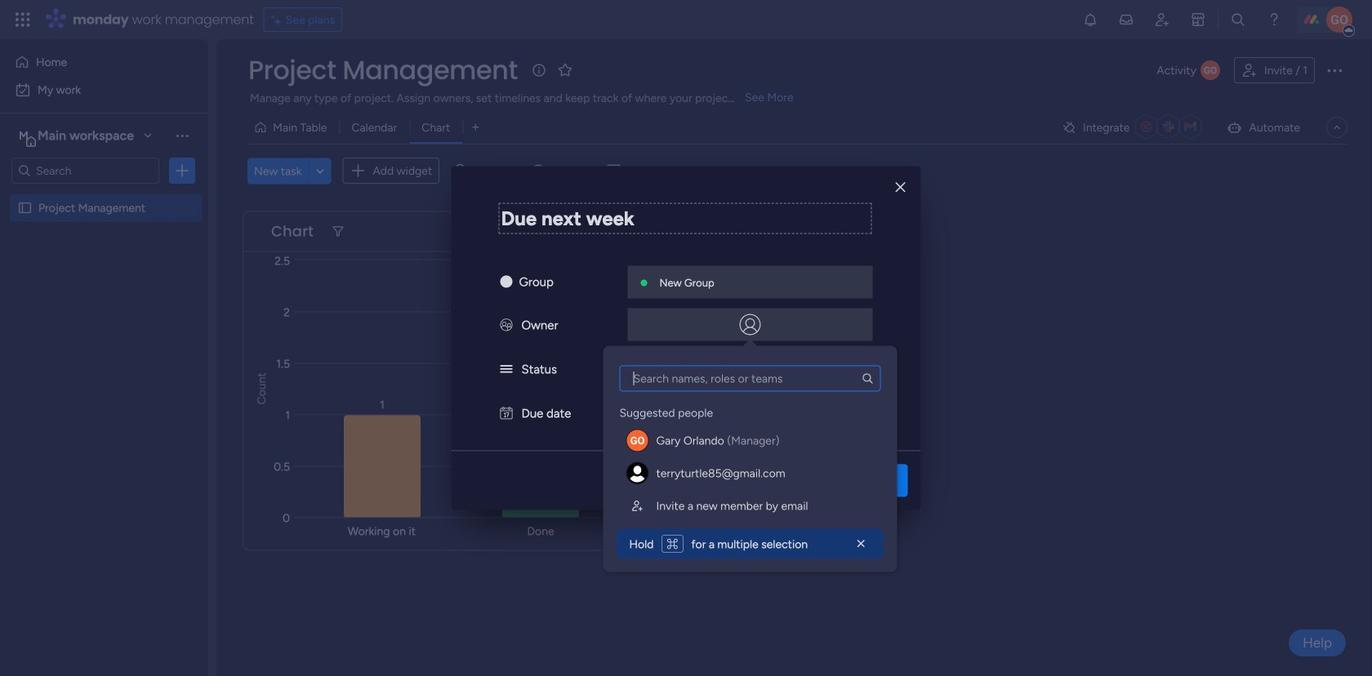Task type: vqa. For each thing, say whether or not it's contained in the screenshot.
Search everything image
yes



Task type: describe. For each thing, give the bounding box(es) containing it.
close image
[[896, 182, 906, 193]]

add to favorites image
[[557, 62, 574, 78]]

Search for content search field
[[620, 366, 881, 392]]

2 [object object] element from the top
[[620, 457, 881, 490]]

1 vertical spatial option
[[10, 77, 199, 103]]

suggested people row
[[620, 398, 713, 421]]

close image
[[854, 536, 870, 552]]

3 [object object] element from the top
[[620, 490, 881, 523]]

collapse board header image
[[1331, 121, 1344, 134]]

search everything image
[[1231, 11, 1247, 28]]

workspace selection element
[[16, 126, 136, 147]]

0 vertical spatial option
[[10, 49, 199, 75]]

board activity image
[[1201, 60, 1221, 80]]

gary orlando image
[[1327, 7, 1353, 33]]

update feed image
[[1119, 11, 1135, 28]]

more dots image
[[757, 226, 768, 238]]

v2 search image
[[455, 162, 467, 180]]

0 horizontal spatial list box
[[0, 191, 208, 443]]

show board description image
[[529, 62, 549, 78]]

public board image
[[17, 200, 33, 216]]

help image
[[1267, 11, 1283, 28]]

invite members image
[[1155, 11, 1171, 28]]



Task type: locate. For each thing, give the bounding box(es) containing it.
v2 sun image
[[501, 275, 513, 290]]

None field
[[244, 53, 522, 87], [267, 221, 318, 242], [244, 53, 522, 87], [267, 221, 318, 242]]

dialog
[[451, 166, 921, 510], [603, 346, 898, 572]]

list box
[[0, 191, 208, 443], [617, 366, 885, 523]]

1 horizontal spatial list box
[[617, 366, 885, 523]]

alert
[[617, 529, 885, 559]]

Search in workspace field
[[34, 161, 136, 180]]

notifications image
[[1083, 11, 1099, 28]]

select product image
[[15, 11, 31, 28]]

option
[[10, 49, 199, 75], [10, 77, 199, 103], [0, 193, 208, 197]]

angle down image
[[316, 165, 324, 177]]

None search field
[[620, 366, 881, 392]]

Search field
[[467, 160, 516, 182]]

add view image
[[473, 122, 479, 133]]

[object object] element
[[620, 425, 881, 457], [620, 457, 881, 490], [620, 490, 881, 523]]

see plans image
[[271, 10, 286, 29]]

arrow down image
[[659, 161, 678, 181]]

dapulse date column image
[[501, 407, 513, 421]]

monday marketplace image
[[1191, 11, 1207, 28]]

v2 multiple person column image
[[501, 318, 513, 333]]

tree grid
[[620, 398, 881, 523]]

workspace image
[[16, 127, 32, 145]]

search image
[[862, 372, 875, 385]]

1 [object object] element from the top
[[620, 425, 881, 457]]

2 vertical spatial option
[[0, 193, 208, 197]]

v2 status image
[[501, 362, 513, 377]]



